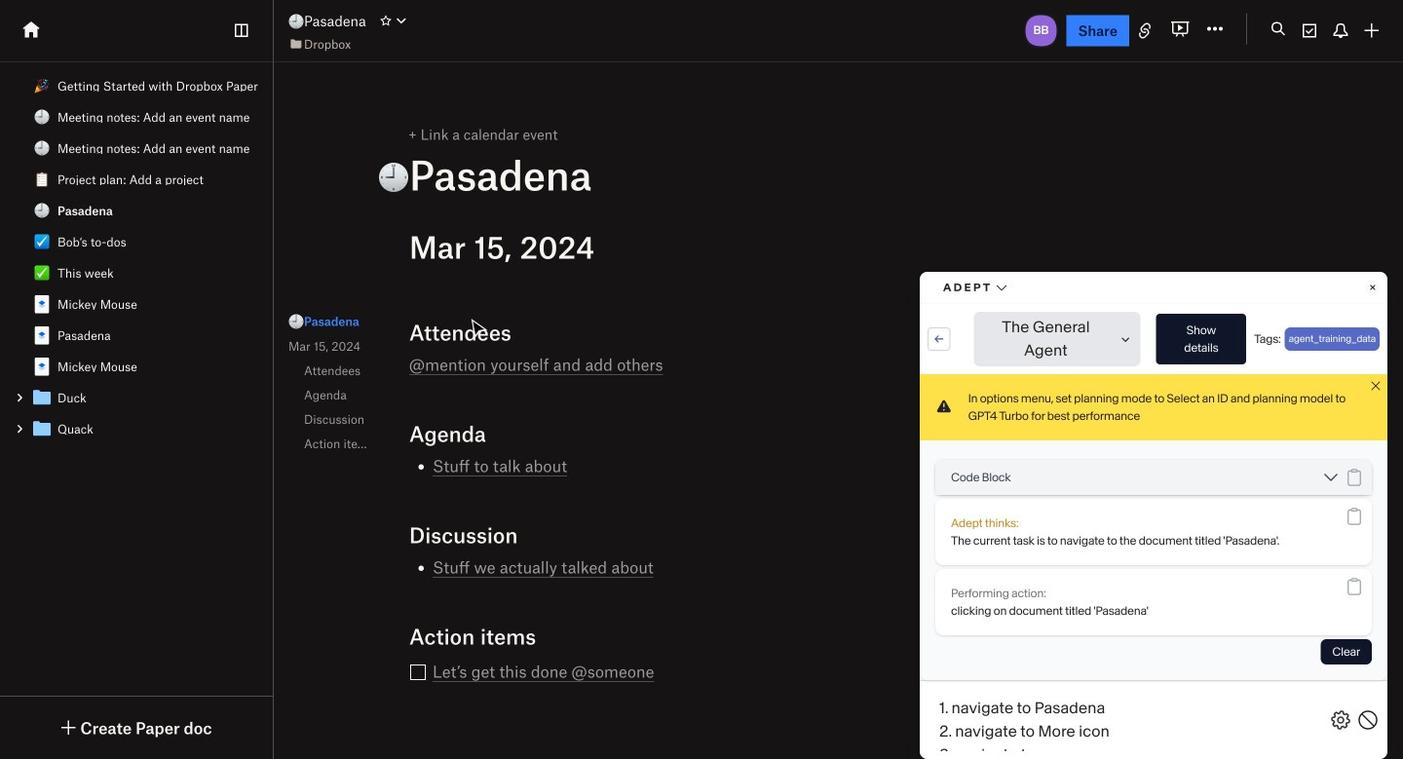 Task type: describe. For each thing, give the bounding box(es) containing it.
0 vertical spatial nine o'clock image
[[34, 109, 50, 125]]

1 template content image from the top
[[30, 355, 54, 378]]

3 template content image from the top
[[30, 417, 54, 440]]

1 vertical spatial nine o'clock image
[[34, 140, 50, 156]]

party popper image
[[34, 78, 50, 94]]

expand folder image for second template content icon
[[13, 391, 26, 404]]

2 vertical spatial nine o'clock image
[[34, 203, 50, 218]]

2 template content image from the top
[[30, 386, 54, 409]]

overlay image
[[1327, 577, 1351, 600]]

/ contents list
[[0, 70, 273, 444]]

1 vertical spatial nine o'clock image
[[288, 314, 304, 329]]

0 vertical spatial nine o'clock image
[[288, 14, 304, 29]]



Task type: locate. For each thing, give the bounding box(es) containing it.
close image
[[1327, 577, 1351, 600]]

expand folder image for 1st template content image from the bottom of the / contents list
[[13, 422, 26, 436]]

clipboard image
[[34, 172, 50, 187]]

2 expand folder image from the top
[[13, 422, 26, 436]]

0 vertical spatial expand folder image
[[13, 391, 26, 404]]

0 vertical spatial template content image
[[30, 355, 54, 378]]

navigation
[[268, 289, 395, 477]]

heading
[[378, 150, 1101, 199]]

nine o'clock image
[[34, 109, 50, 125], [288, 314, 304, 329]]

template content image
[[30, 355, 54, 378], [30, 386, 54, 409]]

1 vertical spatial template content image
[[30, 386, 54, 409]]

check box with check image
[[34, 234, 50, 249]]

1 template content image from the top
[[30, 292, 54, 316]]

check mark button image
[[34, 265, 50, 281]]

0 horizontal spatial nine o'clock image
[[34, 109, 50, 125]]

expand folder image
[[13, 391, 26, 404], [13, 422, 26, 436]]

template content image
[[30, 292, 54, 316], [30, 324, 54, 347], [30, 417, 54, 440]]

1 vertical spatial template content image
[[30, 324, 54, 347]]

2 template content image from the top
[[30, 324, 54, 347]]

nine o'clock image
[[288, 14, 304, 29], [34, 140, 50, 156], [34, 203, 50, 218]]

0 vertical spatial template content image
[[30, 292, 54, 316]]

1 horizontal spatial nine o'clock image
[[288, 314, 304, 329]]

2 vertical spatial template content image
[[30, 417, 54, 440]]

1 vertical spatial expand folder image
[[13, 422, 26, 436]]

1 expand folder image from the top
[[13, 391, 26, 404]]



Task type: vqa. For each thing, say whether or not it's contained in the screenshot.
template content image to the bottom
yes



